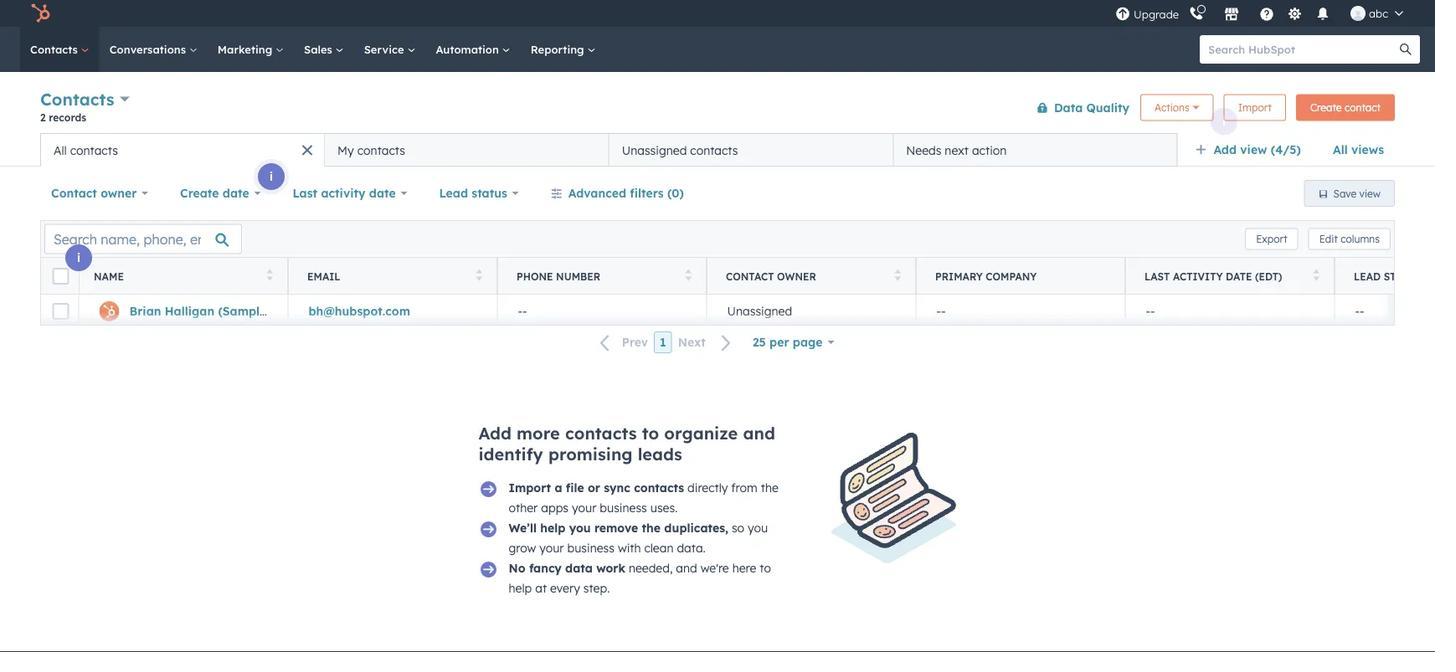 Task type: locate. For each thing, give the bounding box(es) containing it.
press to sort. image for email
[[476, 269, 482, 281]]

actions
[[1155, 101, 1190, 114]]

1
[[660, 335, 666, 350]]

lead left 'status'
[[439, 186, 468, 201]]

7 - from the left
[[1355, 304, 1360, 319]]

status
[[1384, 270, 1422, 283]]

0 horizontal spatial you
[[569, 521, 591, 535]]

contacts right my
[[357, 143, 405, 157]]

1 vertical spatial contacts
[[40, 89, 114, 110]]

business inside so you grow your business with clean data.
[[567, 541, 615, 556]]

2 date from the left
[[369, 186, 396, 201]]

1 horizontal spatial you
[[748, 521, 768, 535]]

activity
[[1173, 270, 1223, 283]]

i button left name
[[65, 245, 92, 271]]

0 vertical spatial owner
[[101, 186, 137, 201]]

directly from the other apps your business uses.
[[509, 481, 779, 515]]

1 horizontal spatial i
[[270, 169, 273, 184]]

owner
[[101, 186, 137, 201], [777, 270, 816, 283]]

1 vertical spatial import
[[509, 481, 551, 495]]

0 horizontal spatial unassigned
[[622, 143, 687, 157]]

owner up "search name, phone, email addresses, or company" search field
[[101, 186, 137, 201]]

press to sort. element up contact) at the left top
[[267, 269, 273, 283]]

owner inside popup button
[[101, 186, 137, 201]]

all down 2 records
[[54, 143, 67, 157]]

and up from
[[743, 423, 775, 444]]

contacts up records
[[40, 89, 114, 110]]

advanced
[[568, 186, 626, 201]]

your inside so you grow your business with clean data.
[[539, 541, 564, 556]]

1 vertical spatial lead
[[1354, 270, 1381, 283]]

0 vertical spatial your
[[572, 501, 597, 515]]

0 horizontal spatial and
[[676, 561, 697, 576]]

last activity date
[[293, 186, 396, 201]]

contacts banner
[[40, 86, 1395, 133]]

2 - from the left
[[523, 304, 527, 319]]

2 horizontal spatial i button
[[1211, 108, 1238, 135]]

all left views
[[1333, 142, 1348, 157]]

press to sort. image left phone
[[476, 269, 482, 281]]

0 vertical spatial create
[[1310, 101, 1342, 114]]

press to sort. image
[[476, 269, 482, 281], [1313, 269, 1320, 281]]

1 horizontal spatial unassigned
[[727, 304, 792, 319]]

1 vertical spatial and
[[676, 561, 697, 576]]

apps
[[541, 501, 569, 515]]

8 - from the left
[[1360, 304, 1364, 319]]

press to sort. image down edit
[[1313, 269, 1320, 281]]

2 -- button from the left
[[1335, 295, 1435, 328]]

add
[[1214, 142, 1237, 157], [479, 423, 512, 444]]

0 horizontal spatial press to sort. image
[[267, 269, 273, 281]]

all inside button
[[54, 143, 67, 157]]

help down apps
[[540, 521, 565, 535]]

contacts up import a file or sync contacts
[[565, 423, 637, 444]]

you left remove
[[569, 521, 591, 535]]

0 vertical spatial contact
[[51, 186, 97, 201]]

2 press to sort. image from the left
[[1313, 269, 1320, 281]]

all views
[[1333, 142, 1384, 157]]

1 horizontal spatial contact
[[726, 270, 774, 283]]

per
[[770, 335, 789, 350]]

0 horizontal spatial last
[[293, 186, 317, 201]]

create down all contacts button
[[180, 186, 219, 201]]

all
[[1333, 142, 1348, 157], [54, 143, 67, 157]]

export button
[[1245, 228, 1298, 250]]

press to sort. image up contact) at the left top
[[267, 269, 273, 281]]

0 horizontal spatial date
[[223, 186, 249, 201]]

1 horizontal spatial owner
[[777, 270, 816, 283]]

edit columns button
[[1308, 228, 1391, 250]]

0 vertical spatial contact owner
[[51, 186, 137, 201]]

0 vertical spatial last
[[293, 186, 317, 201]]

-- down primary
[[937, 304, 946, 319]]

view inside 'button'
[[1359, 187, 1381, 200]]

press to sort. image left primary
[[895, 269, 901, 281]]

to right here
[[760, 561, 771, 576]]

2 -- from the left
[[937, 304, 946, 319]]

conversations
[[109, 42, 189, 56]]

0 vertical spatial to
[[642, 423, 659, 444]]

5 - from the left
[[1146, 304, 1151, 319]]

0 horizontal spatial import
[[509, 481, 551, 495]]

0 vertical spatial add
[[1214, 142, 1237, 157]]

2 press to sort. image from the left
[[685, 269, 692, 281]]

1 horizontal spatial press to sort. image
[[685, 269, 692, 281]]

view for save
[[1359, 187, 1381, 200]]

marketing link
[[207, 27, 294, 72]]

add for add more contacts to organize and identify promising leads
[[479, 423, 512, 444]]

-- button up the "prev" button
[[497, 295, 707, 328]]

import a file or sync contacts
[[509, 481, 684, 495]]

lead for lead status
[[439, 186, 468, 201]]

add down import button
[[1214, 142, 1237, 157]]

1 horizontal spatial to
[[760, 561, 771, 576]]

every
[[550, 581, 580, 596]]

0 vertical spatial business
[[600, 501, 647, 515]]

press to sort. image up "next"
[[685, 269, 692, 281]]

0 horizontal spatial -- button
[[497, 295, 707, 328]]

business up 'we'll help you remove the duplicates,'
[[600, 501, 647, 515]]

upgrade image
[[1115, 7, 1130, 22]]

0 horizontal spatial contact owner
[[51, 186, 137, 201]]

help inside needed, and we're here to help at every step.
[[509, 581, 532, 596]]

your up 'fancy'
[[539, 541, 564, 556]]

press to sort. element for phone number
[[685, 269, 692, 283]]

so
[[732, 521, 744, 535]]

1 horizontal spatial date
[[369, 186, 396, 201]]

view left (4/5)
[[1240, 142, 1267, 157]]

1 vertical spatial the
[[642, 521, 661, 535]]

directly
[[688, 481, 728, 495]]

0 horizontal spatial all
[[54, 143, 67, 157]]

press to sort. image for phone number
[[685, 269, 692, 281]]

other
[[509, 501, 538, 515]]

add more contacts to organize and identify promising leads
[[479, 423, 775, 465]]

contact owner button
[[40, 177, 159, 210]]

import inside import button
[[1238, 101, 1272, 114]]

contacts inside add more contacts to organize and identify promising leads
[[565, 423, 637, 444]]

menu
[[1114, 0, 1415, 27]]

quality
[[1087, 100, 1130, 115]]

save view
[[1334, 187, 1381, 200]]

create for create date
[[180, 186, 219, 201]]

2 vertical spatial i
[[77, 250, 80, 265]]

i
[[1222, 114, 1226, 129], [270, 169, 273, 184], [77, 250, 80, 265]]

owner up unassigned button
[[777, 270, 816, 283]]

last for last activity date (edt)
[[1145, 270, 1170, 283]]

i button
[[1211, 108, 1238, 135], [258, 163, 285, 190], [65, 245, 92, 271]]

so you grow your business with clean data.
[[509, 521, 768, 556]]

import up the other
[[509, 481, 551, 495]]

phone
[[517, 270, 553, 283]]

and down 'data.'
[[676, 561, 697, 576]]

press to sort. element for last activity date (edt)
[[1313, 269, 1320, 283]]

to left the organize
[[642, 423, 659, 444]]

action
[[972, 143, 1007, 157]]

settings link
[[1285, 5, 1305, 22]]

date down all contacts button
[[223, 186, 249, 201]]

needed, and we're here to help at every step.
[[509, 561, 771, 596]]

contacts down records
[[70, 143, 118, 157]]

0 vertical spatial i
[[1222, 114, 1226, 129]]

lead left status
[[1354, 270, 1381, 283]]

1 - from the left
[[518, 304, 523, 319]]

1 vertical spatial to
[[760, 561, 771, 576]]

contact up 25
[[726, 270, 774, 283]]

date right the activity
[[369, 186, 396, 201]]

0 horizontal spatial owner
[[101, 186, 137, 201]]

all contacts
[[54, 143, 118, 157]]

here
[[732, 561, 756, 576]]

last left the activity
[[293, 186, 317, 201]]

0 vertical spatial lead
[[439, 186, 468, 201]]

3 - from the left
[[937, 304, 941, 319]]

0 vertical spatial unassigned
[[622, 143, 687, 157]]

0 vertical spatial view
[[1240, 142, 1267, 157]]

add inside popup button
[[1214, 142, 1237, 157]]

1 horizontal spatial lead
[[1354, 270, 1381, 283]]

1 vertical spatial i button
[[258, 163, 285, 190]]

1 date from the left
[[223, 186, 249, 201]]

1 vertical spatial help
[[509, 581, 532, 596]]

your down file
[[572, 501, 597, 515]]

lead inside popup button
[[439, 186, 468, 201]]

leads
[[638, 444, 682, 465]]

i button up the "add view (4/5)"
[[1211, 108, 1238, 135]]

last inside popup button
[[293, 186, 317, 201]]

contact owner down all contacts
[[51, 186, 137, 201]]

0 horizontal spatial i
[[77, 250, 80, 265]]

we're
[[701, 561, 729, 576]]

1 vertical spatial contact owner
[[726, 270, 816, 283]]

press to sort. element left phone
[[476, 269, 482, 283]]

you right so
[[748, 521, 768, 535]]

next button
[[672, 332, 742, 354]]

press to sort. image
[[267, 269, 273, 281], [685, 269, 692, 281], [895, 269, 901, 281]]

view right save
[[1359, 187, 1381, 200]]

calling icon image
[[1189, 6, 1204, 22]]

2 vertical spatial i button
[[65, 245, 92, 271]]

0 vertical spatial and
[[743, 423, 775, 444]]

-- down last activity date (edt)
[[1146, 304, 1155, 319]]

press to sort. element up "next"
[[685, 269, 692, 283]]

import for import a file or sync contacts
[[509, 481, 551, 495]]

1 horizontal spatial create
[[1310, 101, 1342, 114]]

press to sort. element left primary
[[895, 269, 901, 283]]

3 press to sort. image from the left
[[895, 269, 901, 281]]

0 horizontal spatial the
[[642, 521, 661, 535]]

contacts down contacts banner
[[690, 143, 738, 157]]

automation
[[436, 42, 502, 56]]

i button right create date
[[258, 163, 285, 190]]

1 vertical spatial create
[[180, 186, 219, 201]]

4 press to sort. element from the left
[[895, 269, 901, 283]]

0 horizontal spatial to
[[642, 423, 659, 444]]

date
[[223, 186, 249, 201], [369, 186, 396, 201]]

1 horizontal spatial help
[[540, 521, 565, 535]]

duplicates,
[[664, 521, 728, 535]]

1 horizontal spatial i button
[[258, 163, 285, 190]]

-- down lead status
[[1355, 304, 1364, 319]]

0 horizontal spatial create
[[180, 186, 219, 201]]

0 horizontal spatial help
[[509, 581, 532, 596]]

notifications button
[[1309, 0, 1337, 27]]

0 vertical spatial import
[[1238, 101, 1272, 114]]

5 press to sort. element from the left
[[1313, 269, 1320, 283]]

1 horizontal spatial add
[[1214, 142, 1237, 157]]

1 vertical spatial view
[[1359, 187, 1381, 200]]

contact
[[51, 186, 97, 201], [726, 270, 774, 283]]

business up data
[[567, 541, 615, 556]]

2 press to sort. element from the left
[[476, 269, 482, 283]]

create inside create date 'popup button'
[[180, 186, 219, 201]]

contact owner up unassigned button
[[726, 270, 816, 283]]

unassigned up filters at left top
[[622, 143, 687, 157]]

to inside add more contacts to organize and identify promising leads
[[642, 423, 659, 444]]

to inside needed, and we're here to help at every step.
[[760, 561, 771, 576]]

contacts for my contacts
[[357, 143, 405, 157]]

last activity date (edt)
[[1145, 270, 1282, 283]]

0 horizontal spatial your
[[539, 541, 564, 556]]

import up the "add view (4/5)"
[[1238, 101, 1272, 114]]

last left activity
[[1145, 270, 1170, 283]]

-- button down lead status
[[1335, 295, 1435, 328]]

1 vertical spatial last
[[1145, 270, 1170, 283]]

press to sort. element for contact owner
[[895, 269, 901, 283]]

the right from
[[761, 481, 779, 495]]

add inside add more contacts to organize and identify promising leads
[[479, 423, 512, 444]]

3 press to sort. element from the left
[[685, 269, 692, 283]]

1 horizontal spatial view
[[1359, 187, 1381, 200]]

1 horizontal spatial last
[[1145, 270, 1170, 283]]

1 vertical spatial business
[[567, 541, 615, 556]]

1 horizontal spatial press to sort. image
[[1313, 269, 1320, 281]]

lead status button
[[428, 177, 530, 210]]

the up clean
[[642, 521, 661, 535]]

1 horizontal spatial all
[[1333, 142, 1348, 157]]

contact down all contacts
[[51, 186, 97, 201]]

1 button
[[654, 332, 672, 353]]

lead status
[[439, 186, 507, 201]]

1 vertical spatial unassigned
[[727, 304, 792, 319]]

1 horizontal spatial the
[[761, 481, 779, 495]]

1 horizontal spatial and
[[743, 423, 775, 444]]

contacts
[[70, 143, 118, 157], [357, 143, 405, 157], [690, 143, 738, 157], [565, 423, 637, 444], [634, 481, 684, 495]]

abc button
[[1341, 0, 1413, 27]]

create left contact
[[1310, 101, 1342, 114]]

press to sort. element down edit
[[1313, 269, 1320, 283]]

-- down phone
[[518, 304, 527, 319]]

2 horizontal spatial i
[[1222, 114, 1226, 129]]

0 horizontal spatial add
[[479, 423, 512, 444]]

my contacts
[[338, 143, 405, 157]]

your inside the directly from the other apps your business uses.
[[572, 501, 597, 515]]

create inside create contact button
[[1310, 101, 1342, 114]]

2 you from the left
[[748, 521, 768, 535]]

add view (4/5)
[[1214, 142, 1301, 157]]

1 all from the left
[[1333, 142, 1348, 157]]

last activity date button
[[282, 177, 418, 210]]

sync
[[604, 481, 630, 495]]

press to sort. element
[[267, 269, 273, 283], [476, 269, 482, 283], [685, 269, 692, 283], [895, 269, 901, 283], [1313, 269, 1320, 283]]

2 horizontal spatial press to sort. image
[[895, 269, 901, 281]]

view inside popup button
[[1240, 142, 1267, 157]]

prev button
[[590, 332, 654, 354]]

needs next action button
[[893, 133, 1178, 167]]

business
[[600, 501, 647, 515], [567, 541, 615, 556]]

contact
[[1345, 101, 1381, 114]]

halligan
[[165, 304, 214, 319]]

0 horizontal spatial press to sort. image
[[476, 269, 482, 281]]

1 horizontal spatial import
[[1238, 101, 1272, 114]]

-
[[518, 304, 523, 319], [523, 304, 527, 319], [937, 304, 941, 319], [941, 304, 946, 319], [1146, 304, 1151, 319], [1151, 304, 1155, 319], [1355, 304, 1360, 319], [1360, 304, 1364, 319]]

1 vertical spatial i
[[270, 169, 273, 184]]

contacts inside "button"
[[357, 143, 405, 157]]

and
[[743, 423, 775, 444], [676, 561, 697, 576]]

0 horizontal spatial lead
[[439, 186, 468, 201]]

1 horizontal spatial your
[[572, 501, 597, 515]]

notifications image
[[1316, 8, 1331, 23]]

date inside create date 'popup button'
[[223, 186, 249, 201]]

0 horizontal spatial view
[[1240, 142, 1267, 157]]

view
[[1240, 142, 1267, 157], [1359, 187, 1381, 200]]

1 you from the left
[[569, 521, 591, 535]]

1 vertical spatial add
[[479, 423, 512, 444]]

2 all from the left
[[54, 143, 67, 157]]

1 horizontal spatial -- button
[[1335, 295, 1435, 328]]

-- button
[[497, 295, 707, 328], [1335, 295, 1435, 328]]

contacts
[[30, 42, 81, 56], [40, 89, 114, 110]]

help down no
[[509, 581, 532, 596]]

0 horizontal spatial contact
[[51, 186, 97, 201]]

1 vertical spatial your
[[539, 541, 564, 556]]

1 press to sort. image from the left
[[476, 269, 482, 281]]

--
[[518, 304, 527, 319], [937, 304, 946, 319], [1146, 304, 1155, 319], [1355, 304, 1364, 319]]

add left more
[[479, 423, 512, 444]]

contacts down hubspot link
[[30, 42, 81, 56]]

unassigned up 25
[[727, 304, 792, 319]]

0 vertical spatial the
[[761, 481, 779, 495]]



Task type: describe. For each thing, give the bounding box(es) containing it.
create contact button
[[1296, 94, 1395, 121]]

1 horizontal spatial contact owner
[[726, 270, 816, 283]]

0 vertical spatial help
[[540, 521, 565, 535]]

page
[[793, 335, 823, 350]]

date inside last activity date popup button
[[369, 186, 396, 201]]

all views link
[[1322, 133, 1395, 167]]

1 press to sort. element from the left
[[267, 269, 273, 283]]

unassigned for unassigned contacts
[[622, 143, 687, 157]]

view for add
[[1240, 142, 1267, 157]]

0 vertical spatial contacts
[[30, 42, 81, 56]]

create for create contact
[[1310, 101, 1342, 114]]

we'll
[[509, 521, 537, 535]]

needed,
[[629, 561, 673, 576]]

and inside add more contacts to organize and identify promising leads
[[743, 423, 775, 444]]

primary
[[935, 270, 983, 283]]

fancy
[[529, 561, 562, 576]]

contacts up "uses."
[[634, 481, 684, 495]]

marketplaces image
[[1224, 8, 1239, 23]]

the inside the directly from the other apps your business uses.
[[761, 481, 779, 495]]

contacts for all contacts
[[70, 143, 118, 157]]

edit
[[1319, 233, 1338, 245]]

advanced filters (0)
[[568, 186, 684, 201]]

0 horizontal spatial i button
[[65, 245, 92, 271]]

import for import
[[1238, 101, 1272, 114]]

my contacts button
[[325, 133, 609, 167]]

create contact
[[1310, 101, 1381, 114]]

menu containing abc
[[1114, 0, 1415, 27]]

no fancy data work
[[509, 561, 625, 576]]

and inside needed, and we're here to help at every step.
[[676, 561, 697, 576]]

1 -- button from the left
[[497, 295, 707, 328]]

(4/5)
[[1271, 142, 1301, 157]]

press to sort. element for email
[[476, 269, 482, 283]]

you inside so you grow your business with clean data.
[[748, 521, 768, 535]]

25 per page button
[[742, 326, 845, 359]]

conversations link
[[99, 27, 207, 72]]

from
[[731, 481, 758, 495]]

sales link
[[294, 27, 354, 72]]

import button
[[1224, 94, 1286, 121]]

3 -- from the left
[[1146, 304, 1155, 319]]

25
[[753, 335, 766, 350]]

help image
[[1259, 8, 1274, 23]]

calling icon button
[[1182, 2, 1211, 24]]

unassigned contacts button
[[609, 133, 893, 167]]

or
[[588, 481, 600, 495]]

name
[[94, 270, 124, 283]]

4 - from the left
[[941, 304, 946, 319]]

marketing
[[218, 42, 276, 56]]

primary company column header
[[916, 258, 1126, 295]]

settings image
[[1287, 7, 1303, 22]]

data.
[[677, 541, 706, 556]]

edit columns
[[1319, 233, 1380, 245]]

phone number
[[517, 270, 601, 283]]

hubspot image
[[30, 3, 50, 23]]

work
[[596, 561, 625, 576]]

pagination navigation
[[590, 331, 742, 354]]

unassigned button
[[707, 295, 916, 328]]

gary orlando image
[[1351, 6, 1366, 21]]

records
[[49, 111, 86, 124]]

organize
[[664, 423, 738, 444]]

activity
[[321, 186, 366, 201]]

next
[[945, 143, 969, 157]]

with
[[618, 541, 641, 556]]

contacts inside popup button
[[40, 89, 114, 110]]

all for all views
[[1333, 142, 1348, 157]]

actions button
[[1140, 94, 1214, 121]]

add for add view (4/5)
[[1214, 142, 1237, 157]]

reporting link
[[521, 27, 606, 72]]

last for last activity date
[[293, 186, 317, 201]]

bh@hubspot.com
[[309, 304, 410, 319]]

contact owner inside popup button
[[51, 186, 137, 201]]

add view (4/5) button
[[1184, 133, 1322, 167]]

upgrade
[[1134, 8, 1179, 21]]

2
[[40, 111, 46, 124]]

all contacts button
[[40, 133, 325, 167]]

lead for lead status
[[1354, 270, 1381, 283]]

primary company
[[935, 270, 1037, 283]]

export
[[1256, 233, 1288, 245]]

contact)
[[270, 304, 320, 319]]

uses.
[[650, 501, 678, 515]]

brian halligan (sample contact) link
[[129, 304, 320, 319]]

at
[[535, 581, 547, 596]]

lead status
[[1354, 270, 1422, 283]]

business inside the directly from the other apps your business uses.
[[600, 501, 647, 515]]

contacts for unassigned contacts
[[690, 143, 738, 157]]

all for all contacts
[[54, 143, 67, 157]]

help button
[[1253, 0, 1281, 27]]

step.
[[583, 581, 610, 596]]

(sample
[[218, 304, 266, 319]]

1 vertical spatial contact
[[726, 270, 774, 283]]

prev
[[622, 335, 648, 350]]

file
[[566, 481, 584, 495]]

1 -- from the left
[[518, 304, 527, 319]]

bh@hubspot.com button
[[288, 295, 497, 328]]

contact inside popup button
[[51, 186, 97, 201]]

we'll help you remove the duplicates,
[[509, 521, 728, 535]]

a
[[555, 481, 562, 495]]

4 -- from the left
[[1355, 304, 1364, 319]]

contacts link
[[20, 27, 99, 72]]

6 - from the left
[[1151, 304, 1155, 319]]

company
[[986, 270, 1037, 283]]

1 vertical spatial owner
[[777, 270, 816, 283]]

25 per page
[[753, 335, 823, 350]]

Search name, phone, email addresses, or company search field
[[44, 224, 242, 254]]

unassigned for unassigned
[[727, 304, 792, 319]]

hubspot link
[[20, 3, 63, 23]]

status
[[472, 186, 507, 201]]

data quality
[[1054, 100, 1130, 115]]

marketplaces button
[[1214, 0, 1249, 27]]

contacts button
[[40, 87, 130, 111]]

press to sort. image for contact owner
[[895, 269, 901, 281]]

save view button
[[1304, 180, 1395, 207]]

needs
[[906, 143, 942, 157]]

grow
[[509, 541, 536, 556]]

2 records
[[40, 111, 86, 124]]

number
[[556, 270, 601, 283]]

identify
[[479, 444, 543, 465]]

next
[[678, 335, 706, 350]]

0 vertical spatial i button
[[1211, 108, 1238, 135]]

press to sort. image for last activity date (edt)
[[1313, 269, 1320, 281]]

create date
[[180, 186, 249, 201]]

service link
[[354, 27, 426, 72]]

reporting
[[531, 42, 587, 56]]

filters
[[630, 186, 664, 201]]

search button
[[1392, 35, 1420, 64]]

1 press to sort. image from the left
[[267, 269, 273, 281]]

clean
[[644, 541, 674, 556]]

remove
[[594, 521, 638, 535]]

Search HubSpot search field
[[1200, 35, 1405, 64]]

search image
[[1400, 44, 1412, 55]]

bh@hubspot.com link
[[309, 304, 410, 319]]

create date button
[[169, 177, 272, 210]]



Task type: vqa. For each thing, say whether or not it's contained in the screenshot.
Unassigned
yes



